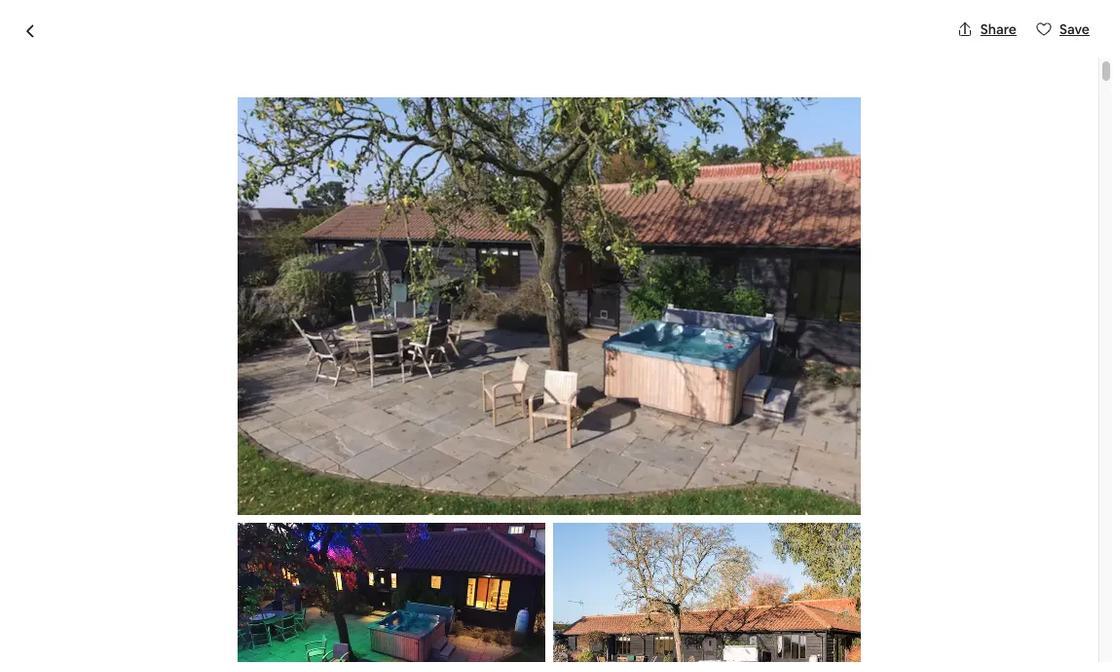 Task type: vqa. For each thing, say whether or not it's contained in the screenshot.
the bottom 1,
no



Task type: locate. For each thing, give the bounding box(es) containing it.
helen is a superhost. learn more about helen. image
[[573, 552, 628, 606], [573, 552, 628, 606]]

share button
[[949, 13, 1025, 46]]

bedrooms
[[160, 584, 235, 604]]

get
[[431, 99, 472, 132]]

dialog
[[0, 0, 1113, 663]]

england,
[[412, 141, 467, 159]]

save
[[1060, 20, 1090, 38]]

night
[[785, 582, 822, 602]]

by helen
[[279, 550, 367, 578]]

0 horizontal spatial ·
[[238, 584, 242, 604]]

beds
[[257, 584, 293, 604]]

$336
[[731, 576, 780, 604]]

6
[[245, 584, 254, 604]]

barn
[[78, 99, 132, 132]]

united
[[470, 141, 513, 159]]

· inside · braiseworth, england, united kingdom
[[316, 142, 320, 162]]

rear of the barn showing the house, outdoor seating area and hot tub.
nb this is our old hot tub, in august 2021 we installed a more powerful hot tub with bluetooth- see later photos image
[[238, 97, 861, 515], [238, 97, 861, 515], [78, 185, 549, 521]]

rear of the barn at night showing the hot tub and games room behind.
nb this is our old hot tub, in august 2021 we installed a more powerful hot tub with bluetooth- see later photos image
[[557, 185, 785, 353], [238, 523, 545, 663], [238, 523, 545, 663]]

togethers
[[478, 99, 597, 132]]

superhost
[[244, 141, 309, 159]]

· left "6"
[[238, 584, 242, 604]]

$336 night
[[731, 576, 822, 604]]

3
[[148, 584, 157, 604]]

· left 2
[[297, 584, 300, 604]]

home
[[142, 550, 199, 578]]

· down barn with hot tub, perfect for get togethers
[[316, 142, 320, 162]]

baths
[[316, 584, 356, 604]]

2 horizontal spatial ·
[[316, 142, 320, 162]]

braiseworth,
[[328, 141, 409, 159]]

·
[[316, 142, 320, 162], [238, 584, 242, 604], [297, 584, 300, 604]]

󰀃
[[227, 141, 234, 159]]

rear of barn in winter showing the new bluetooth hot tub, large patio and large garden. image
[[557, 361, 785, 521], [553, 523, 861, 663], [553, 523, 861, 663]]

share
[[981, 20, 1017, 38]]



Task type: describe. For each thing, give the bounding box(es) containing it.
with
[[138, 99, 190, 132]]

part of the living room seating area (three sofas, two armchairs), with wifi, games and smart tv. image
[[793, 185, 1021, 353]]

hot
[[196, 99, 236, 132]]

Start your search search field
[[403, 16, 695, 62]]

braiseworth, england, united kingdom button
[[328, 138, 574, 162]]

· braiseworth, england, united kingdom
[[316, 141, 574, 162]]

perfect
[[295, 99, 385, 132]]

save button
[[1028, 13, 1098, 46]]

part of the master bedroom with king size bed image
[[793, 361, 1021, 521]]

tub,
[[242, 99, 289, 132]]

for
[[391, 99, 426, 132]]

dialog containing share
[[0, 0, 1113, 663]]

2
[[304, 584, 312, 604]]

hosted
[[204, 550, 275, 578]]

entire home hosted by helen 3 bedrooms · 6 beds · 2 baths
[[78, 550, 367, 604]]

kingdom
[[516, 141, 574, 159]]

1 horizontal spatial ·
[[297, 584, 300, 604]]

entire
[[78, 550, 137, 578]]

barn with hot tub, perfect for get togethers
[[78, 99, 597, 132]]



